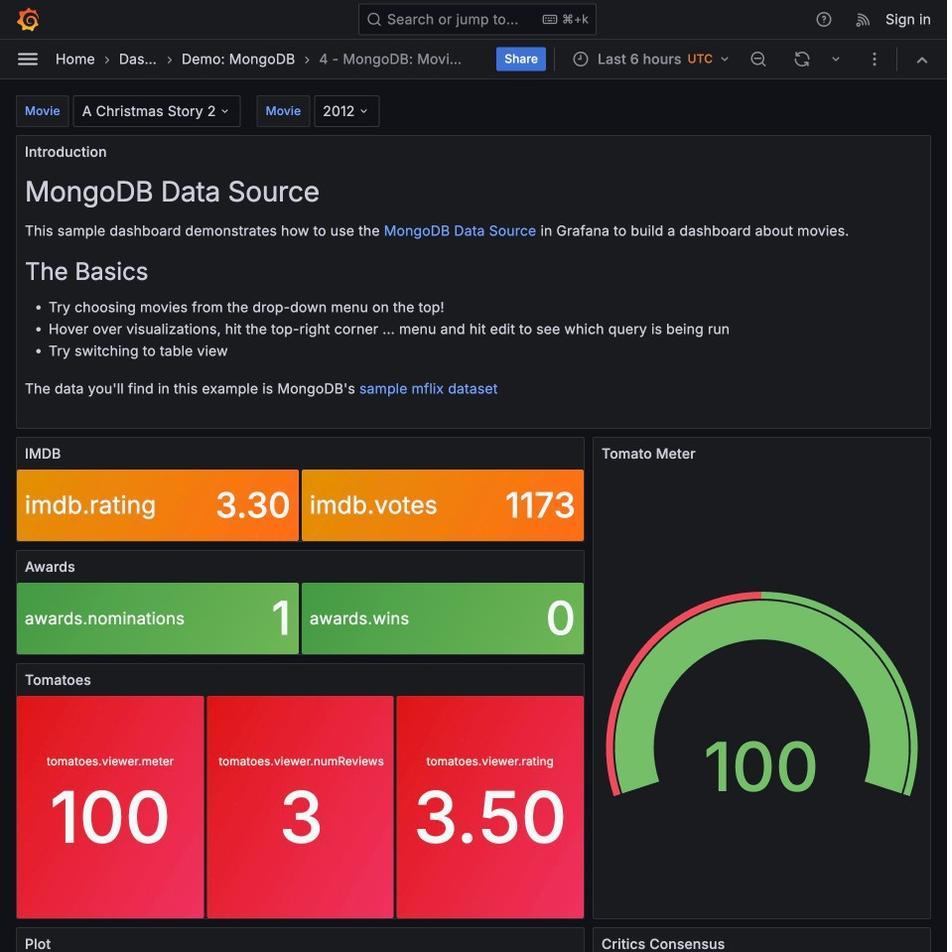 Task type: vqa. For each thing, say whether or not it's contained in the screenshot.
HELP icon
yes



Task type: locate. For each thing, give the bounding box(es) containing it.
open menu image
[[16, 47, 40, 71]]

show more items image
[[866, 50, 884, 68]]

auto refresh turned off. choose refresh time interval image
[[828, 51, 844, 67]]

help image
[[815, 10, 833, 28]]

grafana image
[[16, 7, 40, 31]]



Task type: describe. For each thing, give the bounding box(es) containing it.
news image
[[855, 10, 873, 28]]

refresh dashboard image
[[794, 50, 811, 68]]

zoom out time range image
[[750, 50, 768, 68]]



